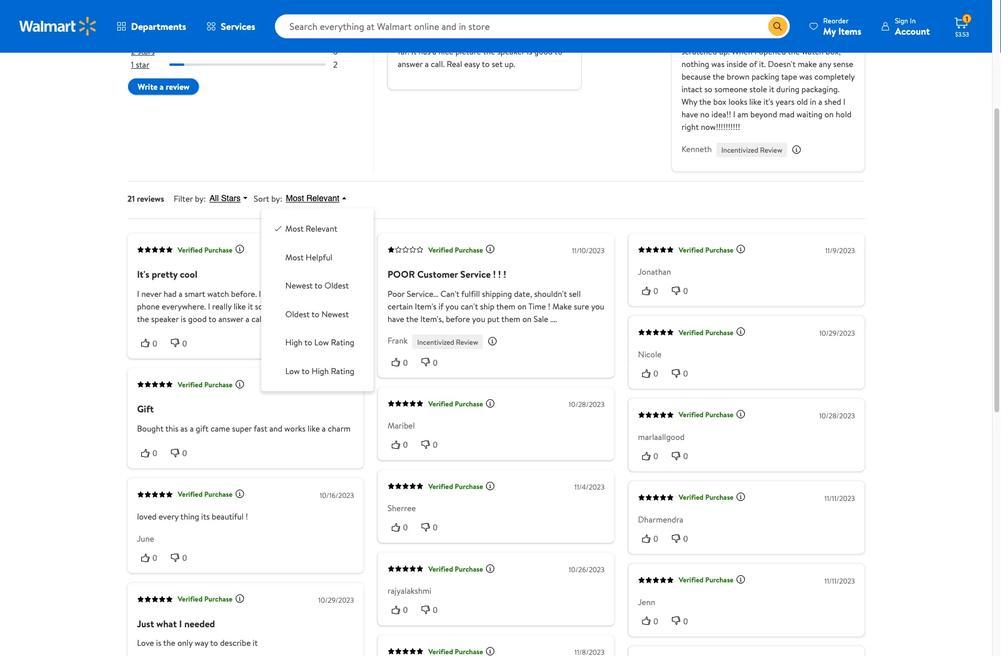 Task type: vqa. For each thing, say whether or not it's contained in the screenshot.
the far. in the It's pretty cool I never had a smart watch before. I don't like carrying my phone everywhere. I really like it so far. It has a nice picture the speaker is good to answer a call. Real easy to set up.
yes



Task type: locate. For each thing, give the bounding box(es) containing it.
and right fast
[[270, 423, 283, 435]]

oldest down newest to oldest
[[286, 309, 310, 320]]

0 vertical spatial most relevant
[[286, 194, 340, 203]]

search icon image
[[774, 22, 783, 31]]

0 vertical spatial review
[[761, 145, 783, 155]]

1 horizontal spatial newest
[[322, 309, 349, 320]]

rating for low to high rating
[[331, 366, 355, 377]]

them down shipping
[[497, 301, 516, 312]]

phone
[[443, 33, 465, 45], [137, 301, 160, 312]]

picture inside i never had a smart watch before. i don't like carrying my phone everywhere. i really like it so far. it has a nice picture the speaker is good to answer a call. real easy to set up.
[[323, 301, 349, 312]]

incentivized down now!!!!!!!!!!
[[722, 145, 759, 155]]

most relevant up most helpful
[[286, 223, 338, 235]]

cool inside it's pretty cool i never had a smart watch before. i don't like carrying my phone everywhere. i really like it so far. it has a nice picture the speaker is good to answer a call. real easy to set up.
[[441, 3, 458, 16]]

on inside empty box i opened the walmart box and instantly knew something wasn't right. the box was filthy and scratched up. when i opened the watch box, nothing was inside of it. doesn't make any sense because the brown packing tape was completely intact so someone stole it during packaging. why the box looks like it's years old in a shed i have no idea!! i am beyond mad waiting on hold right now!!!!!!!!!!
[[825, 109, 834, 120]]

poor customer service ! ! !
[[388, 268, 507, 281]]

2 rating from the top
[[331, 366, 355, 377]]

just what i needed
[[137, 617, 215, 631]]

high
[[286, 337, 303, 349], [312, 366, 329, 377]]

my inside i never had a smart watch before. i don't like carrying my phone everywhere. i really like it so far. it has a nice picture the speaker is good to answer a call. real easy to set up.
[[330, 288, 341, 300]]

low down high to low rating at the left bottom
[[286, 366, 300, 377]]

1 vertical spatial up.
[[505, 58, 516, 70]]

0 horizontal spatial have
[[388, 313, 405, 325]]

the inside the poor service...   can't fulfill shipping date, shouldn't sell certain item's if you can't ship them on time !   make sure you have the item's, before you put them on sale ....
[[407, 313, 419, 325]]

0 horizontal spatial is
[[156, 637, 162, 649]]

high down oldest to newest on the left top
[[286, 337, 303, 349]]

1 vertical spatial really
[[212, 301, 232, 312]]

0 horizontal spatial had
[[164, 288, 177, 300]]

option group
[[271, 219, 364, 382]]

0 horizontal spatial before.
[[231, 288, 257, 300]]

you right sure
[[592, 301, 605, 312]]

1 vertical spatial real
[[268, 313, 283, 325]]

2 down 3
[[131, 46, 136, 57]]

1
[[967, 14, 969, 24], [131, 59, 134, 71]]

set up high to low rating at the left bottom
[[313, 313, 324, 325]]

1 horizontal spatial incentivized review information image
[[793, 145, 802, 155]]

2 by: from the left
[[272, 193, 283, 204]]

up. down the search search box
[[505, 58, 516, 70]]

1 vertical spatial 2
[[333, 59, 338, 71]]

progress bar for 2 stars
[[169, 51, 326, 53]]

1 vertical spatial have
[[388, 313, 405, 325]]

stars down 3 stars
[[138, 46, 155, 57]]

incentivized review
[[722, 145, 783, 155], [418, 337, 479, 347]]

1 horizontal spatial my
[[430, 33, 441, 45]]

0 horizontal spatial picture
[[323, 301, 349, 312]]

don't
[[524, 21, 543, 32], [263, 288, 282, 300]]

1 horizontal spatial carrying
[[398, 33, 428, 45]]

0 vertical spatial opened
[[686, 21, 714, 32]]

0 horizontal spatial phone
[[137, 301, 160, 312]]

good down the search search box
[[535, 46, 553, 57]]

reorder my items
[[824, 15, 862, 37]]

my
[[430, 33, 441, 45], [330, 288, 341, 300]]

up. inside i never had a smart watch before. i don't like carrying my phone everywhere. i really like it so far. it has a nice picture the speaker is good to answer a call. real easy to set up.
[[326, 313, 336, 325]]

0 vertical spatial had
[[425, 21, 438, 32]]

before
[[446, 313, 470, 325]]

verified for maribel
[[429, 399, 453, 409]]

the down it's pretty cool
[[137, 313, 149, 325]]

was
[[798, 33, 811, 45], [712, 58, 725, 70], [800, 71, 813, 83]]

incentivized down item's,
[[418, 337, 455, 347]]

have up right
[[682, 109, 699, 120]]

1 vertical spatial my
[[330, 288, 341, 300]]

0 vertical spatial far.
[[398, 46, 410, 57]]

0 vertical spatial carrying
[[398, 33, 428, 45]]

verified purchase for nicole
[[679, 327, 734, 338]]

good down it's pretty cool
[[188, 313, 207, 325]]

1 horizontal spatial far.
[[398, 46, 410, 57]]

verified for jenn
[[679, 575, 704, 585]]

completely
[[815, 71, 856, 83]]

1 vertical spatial so
[[705, 83, 713, 95]]

2 vertical spatial on
[[523, 313, 532, 325]]

1 by: from the left
[[195, 193, 206, 204]]

verified purchase information image
[[235, 245, 245, 254], [486, 399, 495, 408], [486, 481, 495, 491], [235, 490, 245, 499], [737, 493, 746, 502], [486, 647, 495, 656]]

1 horizontal spatial 1
[[967, 14, 969, 24]]

the
[[715, 21, 727, 32], [484, 46, 496, 57], [789, 46, 801, 57], [713, 71, 725, 83], [700, 96, 712, 108], [137, 313, 149, 325], [407, 313, 419, 325], [163, 637, 175, 649]]

1 vertical spatial has
[[286, 301, 298, 312]]

nice
[[439, 46, 454, 57], [306, 301, 321, 312]]

0 vertical spatial so
[[561, 33, 569, 45]]

verified purchase for jenn
[[679, 575, 734, 585]]

11/10/2023
[[573, 246, 605, 256]]

is down it's pretty cool
[[181, 313, 186, 325]]

june
[[137, 533, 154, 545]]

1 11/11/2023 from the top
[[825, 493, 856, 504]]

gift
[[196, 423, 209, 435]]

4 stars
[[131, 19, 155, 31]]

box up the
[[762, 21, 775, 32]]

watch
[[468, 21, 490, 32], [803, 46, 824, 57], [207, 288, 229, 300]]

stars
[[221, 194, 241, 203]]

verified for rajyalakshmi
[[429, 564, 453, 574]]

stars
[[138, 19, 155, 31], [138, 32, 155, 44], [138, 46, 155, 57]]

4 progress bar from the top
[[169, 64, 326, 66]]

never inside it's pretty cool i never had a smart watch before. i don't like carrying my phone everywhere. i really like it so far. it has a nice picture the speaker is good to answer a call. real easy to set up.
[[402, 21, 423, 32]]

poor service...   can't fulfill shipping date, shouldn't sell certain item's if you can't ship them on time !   make sure you have the item's, before you put them on sale ....
[[388, 288, 605, 325]]

rating up 10/17/2023
[[331, 366, 355, 377]]

1 horizontal spatial speaker
[[498, 46, 525, 57]]

high up 10/17/2023
[[312, 366, 329, 377]]

verified purchase information image
[[486, 245, 495, 254], [737, 245, 746, 254], [737, 327, 746, 337], [235, 380, 245, 389], [737, 410, 746, 420], [486, 564, 495, 574], [737, 575, 746, 585], [235, 594, 245, 604]]

waiting
[[797, 109, 823, 120]]

0 vertical spatial good
[[535, 46, 553, 57]]

verified purchase for marlaallgood
[[679, 410, 734, 420]]

poor
[[388, 268, 415, 281]]

have inside empty box i opened the walmart box and instantly knew something wasn't right. the box was filthy and scratched up. when i opened the watch box, nothing was inside of it. doesn't make any sense because the brown packing tape was completely intact so someone stole it during packaging. why the box looks like it's years old in a shed i have no idea!! i am beyond mad waiting on hold right now!!!!!!!!!!
[[682, 109, 699, 120]]

incentivized review information image down mad
[[793, 145, 802, 155]]

2 horizontal spatial up.
[[720, 46, 730, 57]]

nice inside i never had a smart watch before. i don't like carrying my phone everywhere. i really like it so far. it has a nice picture the speaker is good to answer a call. real easy to set up.
[[306, 301, 321, 312]]

1 vertical spatial easy
[[285, 313, 301, 325]]

low to high rating
[[286, 366, 355, 377]]

1 vertical spatial cool
[[180, 268, 198, 281]]

1 rating from the top
[[331, 337, 355, 349]]

10/29/2023
[[820, 328, 856, 338], [319, 595, 354, 605]]

1 vertical spatial high
[[312, 366, 329, 377]]

1 vertical spatial it's
[[137, 268, 150, 281]]

on down date,
[[518, 301, 527, 312]]

purchase for nicole
[[706, 327, 734, 338]]

everywhere. inside it's pretty cool i never had a smart watch before. i don't like carrying my phone everywhere. i really like it so far. it has a nice picture the speaker is good to answer a call. real easy to set up.
[[467, 33, 512, 45]]

a inside write a review link
[[160, 81, 164, 93]]

10/1/2023
[[324, 246, 354, 256]]

0 horizontal spatial has
[[286, 301, 298, 312]]

beyond
[[751, 109, 778, 120]]

1 horizontal spatial have
[[682, 109, 699, 120]]

1 vertical spatial everywhere.
[[162, 301, 206, 312]]

review down the beyond
[[761, 145, 783, 155]]

1 vertical spatial box
[[783, 33, 796, 45]]

3 progress bar from the top
[[169, 51, 326, 53]]

1 vertical spatial call.
[[252, 313, 266, 325]]

0 horizontal spatial it's
[[137, 268, 150, 281]]

hold
[[836, 109, 852, 120]]

cool for it's pretty cool
[[180, 268, 198, 281]]

box right the
[[783, 33, 796, 45]]

1 horizontal spatial is
[[181, 313, 186, 325]]

is right love
[[156, 637, 162, 649]]

0 vertical spatial don't
[[524, 21, 543, 32]]

review down before
[[456, 337, 479, 347]]

2 stars
[[131, 46, 155, 57]]

a inside empty box i opened the walmart box and instantly knew something wasn't right. the box was filthy and scratched up. when i opened the watch box, nothing was inside of it. doesn't make any sense because the brown packing tape was completely intact so someone stole it during packaging. why the box looks like it's years old in a shed i have no idea!! i am beyond mad waiting on hold right now!!!!!!!!!!
[[819, 96, 823, 108]]

it inside it's pretty cool i never had a smart watch before. i don't like carrying my phone everywhere. i really like it so far. it has a nice picture the speaker is good to answer a call. real easy to set up.
[[554, 33, 559, 45]]

1 vertical spatial stars
[[138, 32, 155, 44]]

up. inside empty box i opened the walmart box and instantly knew something wasn't right. the box was filthy and scratched up. when i opened the watch box, nothing was inside of it. doesn't make any sense because the brown packing tape was completely intact so someone stole it during packaging. why the box looks like it's years old in a shed i have no idea!! i am beyond mad waiting on hold right now!!!!!!!!!!
[[720, 46, 730, 57]]

verified purchase information image for dharmendra
[[737, 493, 746, 502]]

it's pretty cool i never had a smart watch before. i don't like carrying my phone everywhere. i really like it so far. it has a nice picture the speaker is good to answer a call. real easy to set up.
[[398, 3, 569, 70]]

carrying
[[398, 33, 428, 45], [298, 288, 328, 300]]

1 horizontal spatial has
[[419, 46, 431, 57]]

someone
[[715, 83, 748, 95]]

most right the 'most relevant' radio at top left
[[286, 223, 304, 235]]

box up idea!!
[[714, 96, 727, 108]]

oldest down helpful
[[325, 280, 349, 292]]

write a review link
[[128, 78, 200, 96]]

by: left all
[[195, 193, 206, 204]]

was left inside
[[712, 58, 725, 70]]

the left only
[[163, 637, 175, 649]]

you left put
[[472, 313, 486, 325]]

have inside the poor service...   can't fulfill shipping date, shouldn't sell certain item's if you can't ship them on time !   make sure you have the item's, before you put them on sale ....
[[388, 313, 405, 325]]

my inside it's pretty cool i never had a smart watch before. i don't like carrying my phone everywhere. i really like it so far. it has a nice picture the speaker is good to answer a call. real easy to set up.
[[430, 33, 441, 45]]

speaker inside it's pretty cool i never had a smart watch before. i don't like carrying my phone everywhere. i really like it so far. it has a nice picture the speaker is good to answer a call. real easy to set up.
[[498, 46, 525, 57]]

1 for 1 star
[[131, 59, 134, 71]]

on left sale
[[523, 313, 532, 325]]

was down make
[[800, 71, 813, 83]]

newest to oldest
[[286, 280, 349, 292]]

opened up something
[[686, 21, 714, 32]]

1 horizontal spatial oldest
[[325, 280, 349, 292]]

1 horizontal spatial never
[[402, 21, 423, 32]]

departments button
[[107, 12, 196, 41]]

0 horizontal spatial answer
[[219, 313, 244, 325]]

on down shed
[[825, 109, 834, 120]]

picture
[[456, 46, 482, 57], [323, 301, 349, 312]]

bought this as a gift came super fast and works like a charm
[[137, 423, 351, 435]]

low
[[315, 337, 329, 349], [286, 366, 300, 377]]

and up the
[[777, 21, 790, 32]]

is down the search search box
[[527, 46, 533, 57]]

had inside it's pretty cool i never had a smart watch before. i don't like carrying my phone everywhere. i really like it so far. it has a nice picture the speaker is good to answer a call. real easy to set up.
[[425, 21, 438, 32]]

option group containing most relevant
[[271, 219, 364, 382]]

0 horizontal spatial it
[[279, 301, 284, 312]]

0 vertical spatial watch
[[468, 21, 490, 32]]

maribel
[[388, 420, 415, 432]]

!
[[494, 268, 496, 281], [499, 268, 501, 281], [504, 268, 507, 281], [548, 301, 551, 312], [246, 511, 248, 523]]

the down certain on the left
[[407, 313, 419, 325]]

stars right 3
[[138, 32, 155, 44]]

10/28/2023 for marlaallgood
[[820, 411, 856, 421]]

set inside it's pretty cool i never had a smart watch before. i don't like carrying my phone everywhere. i really like it so far. it has a nice picture the speaker is good to answer a call. real easy to set up.
[[492, 58, 503, 70]]

most relevant right the sort by: at the left top
[[286, 194, 340, 203]]

purchase for sherree
[[455, 482, 483, 492]]

progress bar for 1 star
[[169, 64, 326, 66]]

verified purchase information image for sherree
[[486, 481, 495, 491]]

far. inside i never had a smart watch before. i don't like carrying my phone everywhere. i really like it so far. it has a nice picture the speaker is good to answer a call. real easy to set up.
[[265, 301, 277, 312]]

0 horizontal spatial review
[[456, 337, 479, 347]]

like
[[545, 21, 557, 32], [539, 33, 552, 45], [750, 96, 762, 108], [284, 288, 296, 300], [234, 301, 246, 312], [308, 423, 320, 435]]

the
[[767, 33, 781, 45]]

was down instantly
[[798, 33, 811, 45]]

it
[[412, 46, 417, 57], [279, 301, 284, 312]]

speaker down the search search box
[[498, 46, 525, 57]]

as
[[181, 423, 188, 435]]

don't inside i never had a smart watch before. i don't like carrying my phone everywhere. i really like it so far. it has a nice picture the speaker is good to answer a call. real easy to set up.
[[263, 288, 282, 300]]

0 horizontal spatial up.
[[326, 313, 336, 325]]

purchase
[[204, 245, 233, 255], [455, 245, 483, 255], [706, 245, 734, 255], [706, 327, 734, 338], [204, 380, 233, 390], [455, 399, 483, 409], [706, 410, 734, 420], [455, 482, 483, 492], [204, 490, 233, 500], [706, 493, 734, 503], [455, 564, 483, 574], [706, 575, 734, 585], [204, 594, 233, 605]]

jonathan
[[639, 266, 672, 278]]

them
[[497, 301, 516, 312], [502, 313, 521, 325]]

really inside it's pretty cool i never had a smart watch before. i don't like carrying my phone everywhere. i really like it so far. it has a nice picture the speaker is good to answer a call. real easy to set up.
[[518, 33, 537, 45]]

up. down 'wasn't'
[[720, 46, 730, 57]]

10/26/2023
[[569, 565, 605, 575]]

0 vertical spatial 1
[[967, 14, 969, 24]]

idea!!
[[712, 109, 732, 120]]

1 horizontal spatial 10/28/2023
[[820, 411, 856, 421]]

1 vertical spatial smart
[[185, 288, 205, 300]]

1 vertical spatial picture
[[323, 301, 349, 312]]

1 vertical spatial don't
[[263, 288, 282, 300]]

incentivized review information image down put
[[488, 337, 498, 346]]

customer
[[418, 268, 458, 281]]

0 vertical spatial box
[[762, 21, 775, 32]]

pretty inside it's pretty cool i never had a smart watch before. i don't like carrying my phone everywhere. i really like it so far. it has a nice picture the speaker is good to answer a call. real easy to set up.
[[413, 3, 439, 16]]

right.
[[747, 33, 766, 45]]

0 vertical spatial up.
[[720, 46, 730, 57]]

on
[[825, 109, 834, 120], [518, 301, 527, 312], [523, 313, 532, 325]]

0 vertical spatial pretty
[[413, 3, 439, 16]]

newest down most helpful
[[286, 280, 313, 292]]

easy inside it's pretty cool i never had a smart watch before. i don't like carrying my phone everywhere. i really like it so far. it has a nice picture the speaker is good to answer a call. real easy to set up.
[[465, 58, 480, 70]]

0 horizontal spatial everywhere.
[[162, 301, 206, 312]]

1 vertical spatial rating
[[331, 366, 355, 377]]

the down the search search box
[[484, 46, 496, 57]]

stole
[[750, 83, 768, 95]]

0 vertical spatial and
[[777, 21, 790, 32]]

never inside i never had a smart watch before. i don't like carrying my phone everywhere. i really like it so far. it has a nice picture the speaker is good to answer a call. real easy to set up.
[[141, 288, 162, 300]]

1 horizontal spatial don't
[[524, 21, 543, 32]]

verified for loved every thing its beautiful !
[[178, 490, 203, 500]]

0 horizontal spatial never
[[141, 288, 162, 300]]

mad
[[780, 109, 795, 120]]

incentivized review for frank
[[418, 337, 479, 347]]

progress bar
[[169, 24, 326, 26], [169, 37, 326, 40], [169, 51, 326, 53], [169, 64, 326, 66]]

by: right sort
[[272, 193, 283, 204]]

2 down 19
[[333, 59, 338, 71]]

fulfill
[[462, 288, 480, 300]]

0 horizontal spatial set
[[313, 313, 324, 325]]

before. inside i never had a smart watch before. i don't like carrying my phone everywhere. i really like it so far. it has a nice picture the speaker is good to answer a call. real easy to set up.
[[231, 288, 257, 300]]

10/28/2023
[[569, 400, 605, 410], [820, 411, 856, 421]]

1 vertical spatial before.
[[231, 288, 257, 300]]

really inside i never had a smart watch before. i don't like carrying my phone everywhere. i really like it so far. it has a nice picture the speaker is good to answer a call. real easy to set up.
[[212, 301, 232, 312]]

rating up low to high rating
[[331, 337, 355, 349]]

11/4/2023
[[575, 482, 605, 493]]

1 horizontal spatial 2
[[333, 59, 338, 71]]

good inside it's pretty cool i never had a smart watch before. i don't like carrying my phone everywhere. i really like it so far. it has a nice picture the speaker is good to answer a call. real easy to set up.
[[535, 46, 553, 57]]

0 horizontal spatial nice
[[306, 301, 321, 312]]

purchase for jonathan
[[706, 245, 734, 255]]

beautiful
[[212, 511, 244, 523]]

2 horizontal spatial watch
[[803, 46, 824, 57]]

if
[[439, 301, 444, 312]]

1 vertical spatial 10/28/2023
[[820, 411, 856, 421]]

like inside empty box i opened the walmart box and instantly knew something wasn't right. the box was filthy and scratched up. when i opened the watch box, nothing was inside of it. doesn't make any sense because the brown packing tape was completely intact so someone stole it during packaging. why the box looks like it's years old in a shed i have no idea!! i am beyond mad waiting on hold right now!!!!!!!!!!
[[750, 96, 762, 108]]

most right the sort by: at the left top
[[286, 194, 304, 203]]

1 horizontal spatial real
[[447, 58, 463, 70]]

up. up high to low rating at the left bottom
[[326, 313, 336, 325]]

incentivized review for kenneth
[[722, 145, 783, 155]]

i never had a smart watch before. i don't like carrying my phone everywhere. i really like it so far. it has a nice picture the speaker is good to answer a call. real easy to set up.
[[137, 288, 349, 325]]

1 vertical spatial far.
[[265, 301, 277, 312]]

them right put
[[502, 313, 521, 325]]

0 vertical spatial have
[[682, 109, 699, 120]]

speaker down it's pretty cool
[[151, 313, 179, 325]]

incentivized review down am
[[722, 145, 783, 155]]

1 vertical spatial incentivized review
[[418, 337, 479, 347]]

marlaallgood
[[639, 431, 685, 443]]

speaker inside i never had a smart watch before. i don't like carrying my phone everywhere. i really like it so far. it has a nice picture the speaker is good to answer a call. real easy to set up.
[[151, 313, 179, 325]]

is
[[527, 46, 533, 57], [181, 313, 186, 325], [156, 637, 162, 649]]

stars for 4 stars
[[138, 19, 155, 31]]

0 horizontal spatial incentivized
[[418, 337, 455, 347]]

0 horizontal spatial and
[[270, 423, 283, 435]]

it's inside it's pretty cool i never had a smart watch before. i don't like carrying my phone everywhere. i really like it so far. it has a nice picture the speaker is good to answer a call. real easy to set up.
[[398, 3, 410, 16]]

shouldn't
[[535, 288, 567, 300]]

1 left the star
[[131, 59, 134, 71]]

in
[[911, 15, 917, 25]]

0 vertical spatial incentivized
[[722, 145, 759, 155]]

only
[[178, 637, 193, 649]]

had inside i never had a smart watch before. i don't like carrying my phone everywhere. i really like it so far. it has a nice picture the speaker is good to answer a call. real easy to set up.
[[164, 288, 177, 300]]

0 vertical spatial real
[[447, 58, 463, 70]]

2 11/11/2023 from the top
[[825, 576, 856, 586]]

1 up the $3.53
[[967, 14, 969, 24]]

1 vertical spatial speaker
[[151, 313, 179, 325]]

by: for filter by:
[[195, 193, 206, 204]]

verified for dharmendra
[[679, 493, 704, 503]]

picture inside it's pretty cool i never had a smart watch before. i don't like carrying my phone everywhere. i really like it so far. it has a nice picture the speaker is good to answer a call. real easy to set up.
[[456, 46, 482, 57]]

1 progress bar from the top
[[169, 24, 326, 26]]

set down the search search box
[[492, 58, 503, 70]]

so inside i never had a smart watch before. i don't like carrying my phone everywhere. i really like it so far. it has a nice picture the speaker is good to answer a call. real easy to set up.
[[255, 301, 263, 312]]

opened down the
[[760, 46, 787, 57]]

box
[[762, 21, 775, 32], [783, 33, 796, 45], [714, 96, 727, 108]]

have down certain on the left
[[388, 313, 405, 325]]

0 vertical spatial 11/11/2023
[[825, 493, 856, 504]]

sign
[[896, 15, 909, 25]]

years
[[776, 96, 795, 108]]

2 progress bar from the top
[[169, 37, 326, 40]]

purchase for dharmendra
[[706, 493, 734, 503]]

incentivized review down before
[[418, 337, 479, 347]]

newest up high to low rating at the left bottom
[[322, 309, 349, 320]]

everywhere.
[[467, 33, 512, 45], [162, 301, 206, 312]]

0 horizontal spatial 10/28/2023
[[569, 400, 605, 410]]

low up low to high rating
[[315, 337, 329, 349]]

1 horizontal spatial cool
[[441, 3, 458, 16]]

1 horizontal spatial everywhere.
[[467, 33, 512, 45]]

1 vertical spatial oldest
[[286, 309, 310, 320]]

super
[[232, 423, 252, 435]]

1 vertical spatial opened
[[760, 46, 787, 57]]

verified purchase for dharmendra
[[679, 493, 734, 503]]

the down box
[[715, 21, 727, 32]]

0 vertical spatial 2
[[131, 46, 136, 57]]

0 horizontal spatial real
[[268, 313, 283, 325]]

most left helpful
[[286, 252, 304, 263]]

incentivized
[[722, 145, 759, 155], [418, 337, 455, 347]]

0 horizontal spatial speaker
[[151, 313, 179, 325]]

verified purchase for maribel
[[429, 399, 483, 409]]

! inside the poor service...   can't fulfill shipping date, shouldn't sell certain item's if you can't ship them on time !   make sure you have the item's, before you put them on sale ....
[[548, 301, 551, 312]]

review for kenneth
[[761, 145, 783, 155]]

you right if
[[446, 301, 459, 312]]

0 vertical spatial most
[[286, 194, 304, 203]]

a
[[440, 21, 444, 32], [433, 46, 437, 57], [425, 58, 429, 70], [160, 81, 164, 93], [819, 96, 823, 108], [179, 288, 183, 300], [300, 301, 304, 312], [246, 313, 250, 325], [190, 423, 194, 435], [322, 423, 326, 435]]

1 horizontal spatial nice
[[439, 46, 454, 57]]

$3.53
[[956, 30, 970, 38]]

every
[[159, 511, 179, 523]]

and down knew
[[834, 33, 847, 45]]

Walmart Site-Wide search field
[[275, 14, 790, 38]]

0 vertical spatial really
[[518, 33, 537, 45]]

what
[[156, 617, 177, 631]]

intact
[[682, 83, 703, 95]]

really
[[518, 33, 537, 45], [212, 301, 232, 312]]

to
[[555, 46, 563, 57], [482, 58, 490, 70], [315, 280, 323, 292], [312, 309, 320, 320], [209, 313, 217, 325], [303, 313, 311, 325], [305, 337, 313, 349], [302, 366, 310, 377], [210, 637, 218, 649]]

1 horizontal spatial box
[[762, 21, 775, 32]]

0 vertical spatial rating
[[331, 337, 355, 349]]

incentivized review information image
[[793, 145, 802, 155], [488, 337, 498, 346]]

stars right 4
[[138, 19, 155, 31]]



Task type: describe. For each thing, give the bounding box(es) containing it.
answer inside it's pretty cool i never had a smart watch before. i don't like carrying my phone everywhere. i really like it so far. it has a nice picture the speaker is good to answer a call. real easy to set up.
[[398, 58, 423, 70]]

0 vertical spatial oldest
[[325, 280, 349, 292]]

by: for sort by:
[[272, 193, 283, 204]]

packaging.
[[802, 83, 840, 95]]

cool for it's pretty cool i never had a smart watch before. i don't like carrying my phone everywhere. i really like it so far. it has a nice picture the speaker is good to answer a call. real easy to set up.
[[441, 3, 458, 16]]

1 for 1
[[967, 14, 969, 24]]

when
[[732, 46, 753, 57]]

2 vertical spatial box
[[714, 96, 727, 108]]

3 stars
[[131, 32, 155, 44]]

11/11/2023 for dharmendra
[[825, 493, 856, 504]]

instantly
[[792, 21, 823, 32]]

relevant inside option group
[[306, 223, 338, 235]]

0 vertical spatial was
[[798, 33, 811, 45]]

2 vertical spatial and
[[270, 423, 283, 435]]

sure
[[574, 301, 590, 312]]

smart inside i never had a smart watch before. i don't like carrying my phone everywhere. i really like it so far. it has a nice picture the speaker is good to answer a call. real easy to set up.
[[185, 288, 205, 300]]

came
[[211, 423, 230, 435]]

needed
[[184, 617, 215, 631]]

1 vertical spatial was
[[712, 58, 725, 70]]

the up the no
[[700, 96, 712, 108]]

verified for nicole
[[679, 327, 704, 338]]

1 vertical spatial on
[[518, 301, 527, 312]]

2 horizontal spatial box
[[783, 33, 796, 45]]

it's for it's pretty cool
[[137, 268, 150, 281]]

answer inside i never had a smart watch before. i don't like carrying my phone everywhere. i really like it so far. it has a nice picture the speaker is good to answer a call. real easy to set up.
[[219, 313, 244, 325]]

21 reviews
[[128, 193, 164, 204]]

0 horizontal spatial you
[[446, 301, 459, 312]]

Most Relevant radio
[[274, 223, 283, 233]]

reorder
[[824, 15, 849, 25]]

it inside it's pretty cool i never had a smart watch before. i don't like carrying my phone everywhere. i really like it so far. it has a nice picture the speaker is good to answer a call. real easy to set up.
[[412, 46, 417, 57]]

10/28/2023 for maribel
[[569, 400, 605, 410]]

the up doesn't
[[789, 46, 801, 57]]

it's pretty cool
[[137, 268, 198, 281]]

is inside i never had a smart watch before. i don't like carrying my phone everywhere. i really like it so far. it has a nice picture the speaker is good to answer a call. real easy to set up.
[[181, 313, 186, 325]]

1 star
[[131, 59, 150, 71]]

incentivized for frank
[[418, 337, 455, 347]]

2 vertical spatial most
[[286, 252, 304, 263]]

why
[[682, 96, 698, 108]]

packing
[[752, 71, 780, 83]]

no
[[701, 109, 710, 120]]

nice inside it's pretty cool i never had a smart watch before. i don't like carrying my phone everywhere. i really like it so far. it has a nice picture the speaker is good to answer a call. real easy to set up.
[[439, 46, 454, 57]]

most relevant inside dropdown button
[[286, 194, 340, 203]]

doesn't
[[769, 58, 796, 70]]

most relevant button
[[283, 193, 353, 204]]

Search search field
[[275, 14, 790, 38]]

ship
[[480, 301, 495, 312]]

0 vertical spatial them
[[497, 301, 516, 312]]

something
[[682, 33, 720, 45]]

progress bar for 3 stars
[[169, 37, 326, 40]]

verified for marlaallgood
[[679, 410, 704, 420]]

1 vertical spatial them
[[502, 313, 521, 325]]

make
[[553, 301, 572, 312]]

1 vertical spatial most relevant
[[286, 223, 338, 235]]

it's
[[764, 96, 774, 108]]

has inside i never had a smart watch before. i don't like carrying my phone everywhere. i really like it so far. it has a nice picture the speaker is good to answer a call. real easy to set up.
[[286, 301, 298, 312]]

19
[[332, 6, 339, 18]]

smart inside it's pretty cool i never had a smart watch before. i don't like carrying my phone everywhere. i really like it so far. it has a nice picture the speaker is good to answer a call. real easy to set up.
[[446, 21, 466, 32]]

1 horizontal spatial and
[[777, 21, 790, 32]]

charm
[[328, 423, 351, 435]]

easy inside i never had a smart watch before. i don't like carrying my phone everywhere. i really like it so far. it has a nice picture the speaker is good to answer a call. real easy to set up.
[[285, 313, 301, 325]]

review
[[166, 81, 190, 93]]

2 vertical spatial was
[[800, 71, 813, 83]]

real inside it's pretty cool i never had a smart watch before. i don't like carrying my phone everywhere. i really like it so far. it has a nice picture the speaker is good to answer a call. real easy to set up.
[[447, 58, 463, 70]]

1 vertical spatial and
[[834, 33, 847, 45]]

is inside it's pretty cool i never had a smart watch before. i don't like carrying my phone everywhere. i really like it so far. it has a nice picture the speaker is good to answer a call. real easy to set up.
[[527, 46, 533, 57]]

phone inside i never had a smart watch before. i don't like carrying my phone everywhere. i really like it so far. it has a nice picture the speaker is good to answer a call. real easy to set up.
[[137, 301, 160, 312]]

kenneth
[[682, 143, 712, 155]]

verified purchase information image for maribel
[[486, 399, 495, 408]]

pretty for it's pretty cool i never had a smart watch before. i don't like carrying my phone everywhere. i really like it so far. it has a nice picture the speaker is good to answer a call. real easy to set up.
[[413, 3, 439, 16]]

purchase for loved every thing its beautiful !
[[204, 490, 233, 500]]

the up someone
[[713, 71, 725, 83]]

1 horizontal spatial opened
[[760, 46, 787, 57]]

pretty for it's pretty cool
[[152, 268, 178, 281]]

tape
[[782, 71, 798, 83]]

its
[[201, 511, 210, 523]]

phone inside it's pretty cool i never had a smart watch before. i don't like carrying my phone everywhere. i really like it so far. it has a nice picture the speaker is good to answer a call. real easy to set up.
[[443, 33, 465, 45]]

it inside empty box i opened the walmart box and instantly knew something wasn't right. the box was filthy and scratched up. when i opened the watch box, nothing was inside of it. doesn't make any sense because the brown packing tape was completely intact so someone stole it during packaging. why the box looks like it's years old in a shed i have no idea!! i am beyond mad waiting on hold right now!!!!!!!!!!
[[770, 83, 775, 95]]

frank
[[388, 335, 408, 347]]

0 vertical spatial low
[[315, 337, 329, 349]]

verified purchase for rajyalakshmi
[[429, 564, 483, 574]]

good inside i never had a smart watch before. i don't like carrying my phone everywhere. i really like it so far. it has a nice picture the speaker is good to answer a call. real easy to set up.
[[188, 313, 207, 325]]

can't
[[441, 288, 460, 300]]

empty
[[682, 3, 709, 16]]

item's,
[[421, 313, 444, 325]]

call. inside i never had a smart watch before. i don't like carrying my phone everywhere. i really like it so far. it has a nice picture the speaker is good to answer a call. real easy to set up.
[[252, 313, 266, 325]]

1 vertical spatial most
[[286, 223, 304, 235]]

sense
[[834, 58, 854, 70]]

scratched
[[682, 46, 718, 57]]

it.
[[760, 58, 767, 70]]

wasn't
[[722, 33, 745, 45]]

it inside i never had a smart watch before. i don't like carrying my phone everywhere. i really like it so far. it has a nice picture the speaker is good to answer a call. real easy to set up.
[[248, 301, 253, 312]]

filter by:
[[174, 193, 206, 204]]

1 horizontal spatial you
[[472, 313, 486, 325]]

call. inside it's pretty cool i never had a smart watch before. i don't like carrying my phone everywhere. i really like it so far. it has a nice picture the speaker is good to answer a call. real easy to set up.
[[431, 58, 445, 70]]

carrying inside it's pretty cool i never had a smart watch before. i don't like carrying my phone everywhere. i really like it so far. it has a nice picture the speaker is good to answer a call. real easy to set up.
[[398, 33, 428, 45]]

jenn
[[639, 596, 656, 608]]

just
[[137, 617, 154, 631]]

sherree
[[388, 503, 416, 514]]

shed
[[825, 96, 842, 108]]

purchase for rajyalakshmi
[[455, 564, 483, 574]]

stars for 3 stars
[[138, 32, 155, 44]]

all stars button
[[206, 193, 254, 204]]

now!!!!!!!!!!
[[701, 121, 741, 133]]

rating for high to low rating
[[331, 337, 355, 349]]

before. inside it's pretty cool i never had a smart watch before. i don't like carrying my phone everywhere. i really like it so far. it has a nice picture the speaker is good to answer a call. real easy to set up.
[[492, 21, 518, 32]]

love is the only way to describe it
[[137, 637, 258, 649]]

10/17/2023
[[321, 381, 354, 391]]

10/16/2023
[[320, 491, 354, 501]]

date,
[[514, 288, 533, 300]]

1 horizontal spatial high
[[312, 366, 329, 377]]

the inside it's pretty cool i never had a smart watch before. i don't like carrying my phone everywhere. i really like it so far. it has a nice picture the speaker is good to answer a call. real easy to set up.
[[484, 46, 496, 57]]

purchase for maribel
[[455, 399, 483, 409]]

0 horizontal spatial opened
[[686, 21, 714, 32]]

11/11/2023 for jenn
[[825, 576, 856, 586]]

during
[[777, 83, 800, 95]]

verified for sherree
[[429, 482, 453, 492]]

write
[[138, 81, 158, 93]]

2 vertical spatial is
[[156, 637, 162, 649]]

items
[[839, 24, 862, 37]]

verified for jonathan
[[679, 245, 704, 255]]

time
[[529, 301, 546, 312]]

1 vertical spatial low
[[286, 366, 300, 377]]

services button
[[196, 12, 266, 41]]

19 button
[[128, 6, 349, 18]]

up. inside it's pretty cool i never had a smart watch before. i don't like carrying my phone everywhere. i really like it so far. it has a nice picture the speaker is good to answer a call. real easy to set up.
[[505, 58, 516, 70]]

can't
[[461, 301, 478, 312]]

nothing
[[682, 58, 710, 70]]

filthy
[[813, 33, 832, 45]]

review for frank
[[456, 337, 479, 347]]

so inside it's pretty cool i never had a smart watch before. i don't like carrying my phone everywhere. i really like it so far. it has a nice picture the speaker is good to answer a call. real easy to set up.
[[561, 33, 569, 45]]

progress bar for 4 stars
[[169, 24, 326, 26]]

0 horizontal spatial newest
[[286, 280, 313, 292]]

set inside i never had a smart watch before. i don't like carrying my phone everywhere. i really like it so far. it has a nice picture the speaker is good to answer a call. real easy to set up.
[[313, 313, 324, 325]]

watch inside empty box i opened the walmart box and instantly knew something wasn't right. the box was filthy and scratched up. when i opened the watch box, nothing was inside of it. doesn't make any sense because the brown packing tape was completely intact so someone stole it during packaging. why the box looks like it's years old in a shed i have no idea!! i am beyond mad waiting on hold right now!!!!!!!!!!
[[803, 46, 824, 57]]

it inside i never had a smart watch before. i don't like carrying my phone everywhere. i really like it so far. it has a nice picture the speaker is good to answer a call. real easy to set up.
[[279, 301, 284, 312]]

all stars
[[210, 194, 241, 203]]

thing
[[181, 511, 199, 523]]

21
[[128, 193, 135, 204]]

verified purchase for loved every thing its beautiful !
[[178, 490, 233, 500]]

sign in account
[[896, 15, 931, 37]]

this
[[166, 423, 179, 435]]

2 horizontal spatial you
[[592, 301, 605, 312]]

incentivized review information image for kenneth
[[793, 145, 802, 155]]

4
[[131, 19, 136, 31]]

verified purchase for jonathan
[[679, 245, 734, 255]]

0 horizontal spatial high
[[286, 337, 303, 349]]

0 horizontal spatial oldest
[[286, 309, 310, 320]]

write a review
[[138, 81, 190, 93]]

verified purchase information image for loved every thing its beautiful !
[[235, 490, 245, 499]]

shipping
[[482, 288, 512, 300]]

everywhere. inside i never had a smart watch before. i don't like carrying my phone everywhere. i really like it so far. it has a nice picture the speaker is good to answer a call. real easy to set up.
[[162, 301, 206, 312]]

bought
[[137, 423, 164, 435]]

high to low rating
[[286, 337, 355, 349]]

incentivized review information image for frank
[[488, 337, 498, 346]]

has inside it's pretty cool i never had a smart watch before. i don't like carrying my phone everywhere. i really like it so far. it has a nice picture the speaker is good to answer a call. real easy to set up.
[[419, 46, 431, 57]]

don't inside it's pretty cool i never had a smart watch before. i don't like carrying my phone everywhere. i really like it so far. it has a nice picture the speaker is good to answer a call. real easy to set up.
[[524, 21, 543, 32]]

watch inside it's pretty cool i never had a smart watch before. i don't like carrying my phone everywhere. i really like it so far. it has a nice picture the speaker is good to answer a call. real easy to set up.
[[468, 21, 490, 32]]

most inside dropdown button
[[286, 194, 304, 203]]

0 vertical spatial 10/29/2023
[[820, 328, 856, 338]]

service...
[[407, 288, 439, 300]]

2 for 2 stars
[[131, 46, 136, 57]]

relevant inside dropdown button
[[307, 194, 340, 203]]

sell
[[569, 288, 581, 300]]

verified purchase for sherree
[[429, 482, 483, 492]]

3
[[131, 32, 136, 44]]

carrying inside i never had a smart watch before. i don't like carrying my phone everywhere. i really like it so far. it has a nice picture the speaker is good to answer a call. real easy to set up.
[[298, 288, 328, 300]]

most helpful
[[286, 252, 333, 263]]

so inside empty box i opened the walmart box and instantly knew something wasn't right. the box was filthy and scratched up. when i opened the watch box, nothing was inside of it. doesn't make any sense because the brown packing tape was completely intact so someone stole it during packaging. why the box looks like it's years old in a shed i have no idea!! i am beyond mad waiting on hold right now!!!!!!!!!!
[[705, 83, 713, 95]]

2 for 2
[[333, 59, 338, 71]]

in
[[811, 96, 817, 108]]

watch inside i never had a smart watch before. i don't like carrying my phone everywhere. i really like it so far. it has a nice picture the speaker is good to answer a call. real easy to set up.
[[207, 288, 229, 300]]

far. inside it's pretty cool i never had a smart watch before. i don't like carrying my phone everywhere. i really like it so far. it has a nice picture the speaker is good to answer a call. real easy to set up.
[[398, 46, 410, 57]]

incentivized for kenneth
[[722, 145, 759, 155]]

inside
[[727, 58, 748, 70]]

purchase for marlaallgood
[[706, 410, 734, 420]]

the inside i never had a smart watch before. i don't like carrying my phone everywhere. i really like it so far. it has a nice picture the speaker is good to answer a call. real easy to set up.
[[137, 313, 149, 325]]

rajyalakshmi
[[388, 585, 432, 597]]

certain
[[388, 301, 413, 312]]

knew
[[825, 21, 844, 32]]

departments
[[131, 20, 186, 33]]

purchase for jenn
[[706, 575, 734, 585]]

11/9/2023
[[826, 246, 856, 256]]

describe
[[220, 637, 251, 649]]

stars for 2 stars
[[138, 46, 155, 57]]

real inside i never had a smart watch before. i don't like carrying my phone everywhere. i really like it so far. it has a nice picture the speaker is good to answer a call. real easy to set up.
[[268, 313, 283, 325]]

0 horizontal spatial 10/29/2023
[[319, 595, 354, 605]]

walmart image
[[19, 17, 97, 36]]

it's for it's pretty cool i never had a smart watch before. i don't like carrying my phone everywhere. i really like it so far. it has a nice picture the speaker is good to answer a call. real easy to set up.
[[398, 3, 410, 16]]



